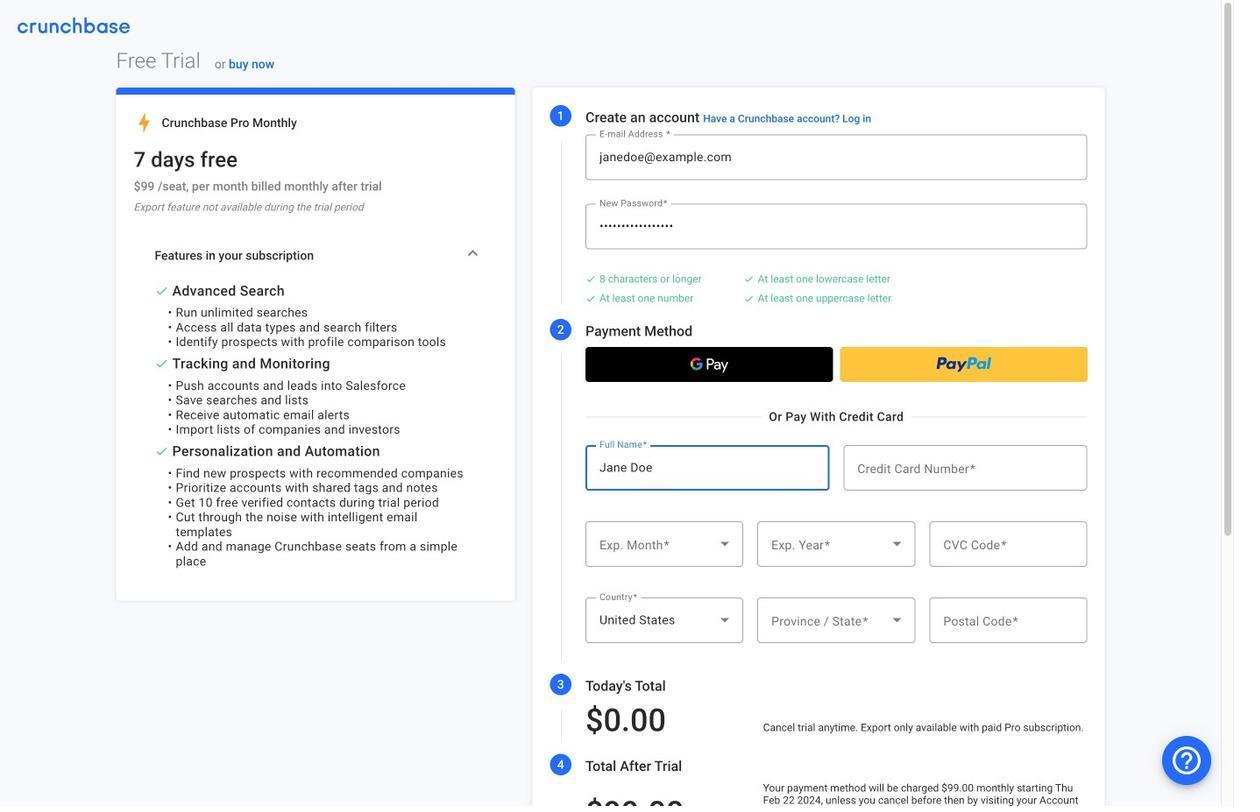 Task type: vqa. For each thing, say whether or not it's contained in the screenshot.
search crunchbase field
no



Task type: locate. For each thing, give the bounding box(es) containing it.
None email field
[[600, 147, 1073, 168]]

None text field
[[600, 458, 815, 479]]

None text field
[[858, 458, 1073, 479], [943, 534, 1073, 555], [943, 610, 1073, 631], [858, 458, 1073, 479], [943, 534, 1073, 555], [943, 610, 1073, 631]]

crunchbase image
[[18, 18, 130, 33]]

None password field
[[600, 216, 1073, 237]]



